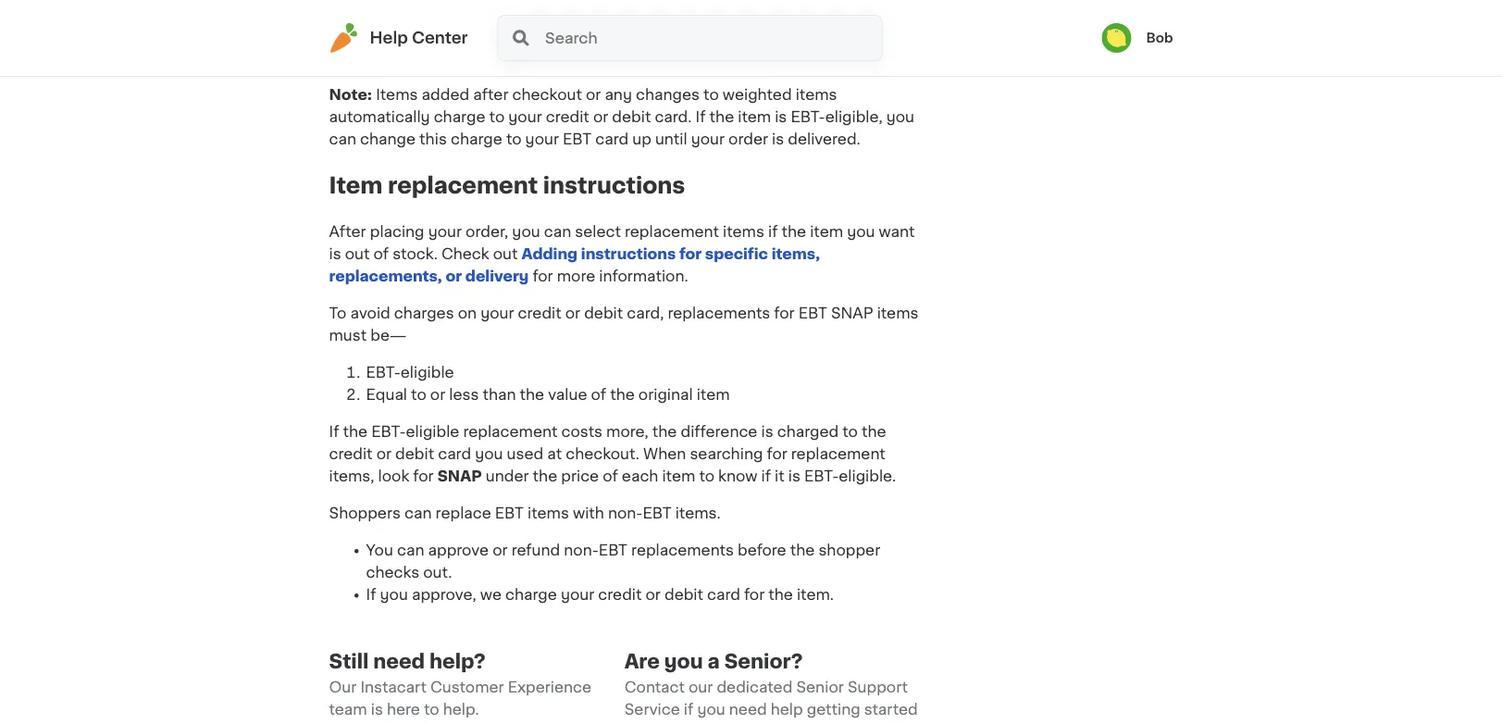 Task type: locate. For each thing, give the bounding box(es) containing it.
adding
[[522, 247, 578, 262]]

replacements down specific
[[668, 306, 771, 321]]

if inside the 'if the new weight is higher than what you ordered, we charge the extra cost to your credit or debit card, or you can remove the item and get a refund.'
[[329, 28, 339, 43]]

you
[[366, 543, 393, 558]]

you can approve or refund non-ebt replacements before the shopper checks out. if you approve, we charge your credit or debit card for the item.
[[366, 543, 881, 602]]

1 vertical spatial need
[[729, 702, 767, 717]]

card, inside the 'if the new weight is higher than what you ordered, we charge the extra cost to your credit or debit card, or you can remove the item and get a refund.'
[[476, 51, 513, 65]]

card up 'replace'
[[438, 447, 471, 462]]

item inside after placing your order, you can select replacement items if the item you want is out of stock. check out
[[810, 225, 844, 239]]

1 horizontal spatial need
[[729, 702, 767, 717]]

1 out from the left
[[345, 247, 370, 262]]

ebt- right it
[[805, 469, 839, 484]]

eligible up less
[[401, 365, 454, 380]]

is down weighted
[[775, 110, 787, 125]]

to right changes
[[704, 88, 719, 102]]

it
[[775, 469, 785, 484]]

1 vertical spatial replacements
[[632, 543, 734, 558]]

you down our
[[698, 702, 726, 717]]

0 vertical spatial items,
[[772, 247, 820, 262]]

approve,
[[412, 588, 477, 602]]

your inside 'you can approve or refund non-ebt replacements before the shopper checks out. if you approve, we charge your credit or debit card for the item.'
[[561, 588, 595, 602]]

0 vertical spatial than
[[527, 28, 560, 43]]

or inside if the ebt-eligible replacement costs more, the difference is charged to the credit or debit card you used at checkout. when searching for replacement items, look for
[[377, 447, 392, 462]]

items inside to avoid charges on your credit or debit card, replacements for ebt snap items must be—
[[878, 306, 919, 321]]

card, down higher
[[476, 51, 513, 65]]

ebt-
[[791, 110, 826, 125], [366, 365, 401, 380], [372, 425, 406, 439], [805, 469, 839, 484]]

than
[[527, 28, 560, 43], [483, 388, 516, 402]]

1 horizontal spatial out
[[493, 247, 518, 262]]

replacement up eligible.
[[792, 447, 886, 462]]

we right the approve,
[[480, 588, 502, 602]]

eligible,
[[826, 110, 883, 125]]

to inside ebt-eligible equal to or less than the value of the original item
[[411, 388, 427, 402]]

can down automatically
[[329, 132, 356, 147]]

is down 'after'
[[329, 247, 341, 262]]

items, right specific
[[772, 247, 820, 262]]

replacement inside after placing your order, you can select replacement items if the item you want is out of stock. check out
[[625, 225, 719, 239]]

a up our
[[708, 652, 720, 671]]

or down any
[[593, 110, 609, 125]]

specific
[[705, 247, 768, 262]]

item replacement instructions
[[329, 175, 686, 197]]

debit down items.
[[665, 588, 704, 602]]

team
[[329, 702, 367, 717]]

credit up shoppers
[[329, 447, 373, 462]]

replacement up information.
[[625, 225, 719, 239]]

credit inside the 'if the new weight is higher than what you ordered, we charge the extra cost to your credit or debit card, or you can remove the item and get a refund.'
[[367, 51, 410, 65]]

than left what
[[527, 28, 560, 43]]

item inside the 'if the new weight is higher than what you ordered, we charge the extra cost to your credit or debit card, or you can remove the item and get a refund.'
[[686, 51, 719, 65]]

than right less
[[483, 388, 516, 402]]

ebt
[[563, 132, 592, 147], [799, 306, 828, 321], [495, 506, 524, 521], [643, 506, 672, 521], [599, 543, 628, 558]]

need down dedicated
[[729, 702, 767, 717]]

1 vertical spatial we
[[480, 588, 502, 602]]

card down before
[[707, 588, 741, 602]]

credit down more
[[518, 306, 562, 321]]

non-
[[608, 506, 643, 521], [564, 543, 599, 558]]

to right cost
[[889, 28, 905, 43]]

1 vertical spatial non-
[[564, 543, 599, 558]]

eligible inside if the ebt-eligible replacement costs more, the difference is charged to the credit or debit card you used at checkout. when searching for replacement items, look for
[[406, 425, 460, 439]]

to
[[329, 306, 347, 321]]

to inside the 'if the new weight is higher than what you ordered, we charge the extra cost to your credit or debit card, or you can remove the item and get a refund.'
[[889, 28, 905, 43]]

you down checks
[[380, 588, 408, 602]]

items down refund.
[[796, 88, 838, 102]]

eligible down less
[[406, 425, 460, 439]]

of up replacements, in the top left of the page
[[374, 247, 389, 262]]

card, inside to avoid charges on your credit or debit card, replacements for ebt snap items must be—
[[627, 306, 664, 321]]

to right charged
[[843, 425, 858, 439]]

we
[[702, 28, 724, 43], [480, 588, 502, 602]]

your
[[329, 51, 363, 65], [509, 110, 542, 125], [526, 132, 559, 147], [691, 132, 725, 147], [428, 225, 462, 239], [481, 306, 514, 321], [561, 588, 595, 602]]

item left want
[[810, 225, 844, 239]]

or inside ebt-eligible equal to or less than the value of the original item
[[430, 388, 446, 402]]

if inside after placing your order, you can select replacement items if the item you want is out of stock. check out
[[769, 225, 778, 239]]

instructions up information.
[[581, 247, 676, 262]]

if left new
[[329, 28, 339, 43]]

original
[[639, 388, 693, 402]]

must
[[329, 328, 367, 343]]

if the ebt-eligible replacement costs more, the difference is charged to the credit or debit card you used at checkout. when searching for replacement items, look for
[[329, 425, 887, 484]]

if the new weight is higher than what you ordered, we charge the extra cost to your credit or debit card, or you can remove the item and get a refund.
[[329, 28, 905, 65]]

a right get
[[784, 51, 792, 65]]

still need help? our instacart customer experience team is here to help.
[[329, 652, 592, 717]]

center
[[412, 30, 468, 46]]

1 vertical spatial card
[[438, 447, 471, 462]]

of right value
[[591, 388, 607, 402]]

charges
[[394, 306, 454, 321]]

credit down help
[[367, 51, 410, 65]]

getting
[[807, 702, 861, 717]]

1 vertical spatial of
[[591, 388, 607, 402]]

0 horizontal spatial need
[[373, 652, 425, 671]]

items up refund
[[528, 506, 569, 521]]

item down when
[[662, 469, 696, 484]]

if
[[769, 225, 778, 239], [762, 469, 771, 484], [684, 702, 694, 717]]

help?
[[430, 652, 486, 671]]

change
[[360, 132, 416, 147]]

charge right this
[[451, 132, 503, 147]]

1 horizontal spatial a
[[784, 51, 792, 65]]

0 vertical spatial card,
[[476, 51, 513, 65]]

ebt- inside ebt-eligible equal to or less than the value of the original item
[[366, 365, 401, 380]]

1 vertical spatial a
[[708, 652, 720, 671]]

weight
[[406, 28, 456, 43]]

changes
[[636, 88, 700, 102]]

items,
[[772, 247, 820, 262], [329, 469, 375, 484]]

price
[[561, 469, 599, 484]]

you
[[604, 28, 632, 43], [535, 51, 563, 65], [887, 110, 915, 125], [512, 225, 540, 239], [847, 225, 875, 239], [475, 447, 503, 462], [380, 588, 408, 602], [665, 652, 703, 671], [698, 702, 726, 717]]

to right here
[[424, 702, 440, 717]]

your inside to avoid charges on your credit or debit card, replacements for ebt snap items must be—
[[481, 306, 514, 321]]

or left any
[[586, 88, 601, 102]]

of down checkout.
[[603, 469, 618, 484]]

0 horizontal spatial than
[[483, 388, 516, 402]]

credit inside 'you can approve or refund non-ebt replacements before the shopper checks out. if you approve, we charge your credit or debit card for the item.'
[[599, 588, 642, 602]]

need inside still need help? our instacart customer experience team is here to help.
[[373, 652, 425, 671]]

if up shoppers
[[329, 425, 339, 439]]

out
[[345, 247, 370, 262], [493, 247, 518, 262]]

replacements down items.
[[632, 543, 734, 558]]

ebt inside items added after checkout or any changes to weighted items automatically charge to your credit or debit card. if the item is ebt-eligible, you can change this charge to your ebt card up until your order is delivered.
[[563, 132, 592, 147]]

than inside the 'if the new weight is higher than what you ordered, we charge the extra cost to your credit or debit card, or you can remove the item and get a refund.'
[[527, 28, 560, 43]]

ebt- up equal on the bottom left of page
[[366, 365, 401, 380]]

automatically
[[329, 110, 430, 125]]

we inside the 'if the new weight is higher than what you ordered, we charge the extra cost to your credit or debit card, or you can remove the item and get a refund.'
[[702, 28, 724, 43]]

1 vertical spatial if
[[762, 469, 771, 484]]

or inside to avoid charges on your credit or debit card, replacements for ebt snap items must be—
[[566, 306, 581, 321]]

0 vertical spatial of
[[374, 247, 389, 262]]

debit inside items added after checkout or any changes to weighted items automatically charge to your credit or debit card. if the item is ebt-eligible, you can change this charge to your ebt card up until your order is delivered.
[[612, 110, 651, 125]]

avoid
[[351, 306, 391, 321]]

card inside if the ebt-eligible replacement costs more, the difference is charged to the credit or debit card you used at checkout. when searching for replacement items, look for
[[438, 447, 471, 462]]

item.
[[797, 588, 834, 602]]

debit down 'center'
[[433, 51, 472, 65]]

1 horizontal spatial we
[[702, 28, 724, 43]]

contact
[[625, 680, 685, 695]]

or down more
[[566, 306, 581, 321]]

can inside after placing your order, you can select replacement items if the item you want is out of stock. check out
[[544, 225, 572, 239]]

0 horizontal spatial a
[[708, 652, 720, 671]]

1 vertical spatial eligible
[[406, 425, 460, 439]]

less
[[449, 388, 479, 402]]

debit up up
[[612, 110, 651, 125]]

0 vertical spatial if
[[769, 225, 778, 239]]

debit up look
[[395, 447, 434, 462]]

2 vertical spatial of
[[603, 469, 618, 484]]

is right order
[[772, 132, 784, 147]]

than inside ebt-eligible equal to or less than the value of the original item
[[483, 388, 516, 402]]

2 out from the left
[[493, 247, 518, 262]]

or down check
[[446, 269, 462, 284]]

help.
[[443, 702, 479, 717]]

0 horizontal spatial card,
[[476, 51, 513, 65]]

1 horizontal spatial card,
[[627, 306, 664, 321]]

you up under
[[475, 447, 503, 462]]

user avatar image
[[1102, 23, 1132, 53]]

credit down checkout
[[546, 110, 590, 125]]

delivery
[[466, 269, 529, 284]]

is
[[460, 28, 472, 43], [775, 110, 787, 125], [772, 132, 784, 147], [329, 247, 341, 262], [762, 425, 774, 439], [789, 469, 801, 484], [371, 702, 383, 717]]

card
[[596, 132, 629, 147], [438, 447, 471, 462], [707, 588, 741, 602]]

0 horizontal spatial non-
[[564, 543, 599, 558]]

you right the eligible,
[[887, 110, 915, 125]]

item up difference
[[697, 388, 730, 402]]

or inside the adding instructions for specific items, replacements, or delivery
[[446, 269, 462, 284]]

value
[[548, 388, 588, 402]]

ebt- up delivered.
[[791, 110, 826, 125]]

or up look
[[377, 447, 392, 462]]

charge up get
[[727, 28, 779, 43]]

searching
[[690, 447, 763, 462]]

1 horizontal spatial snap
[[831, 306, 874, 321]]

for inside to avoid charges on your credit or debit card, replacements for ebt snap items must be—
[[774, 306, 795, 321]]

2 vertical spatial if
[[684, 702, 694, 717]]

replacement
[[388, 175, 538, 197], [625, 225, 719, 239], [463, 425, 558, 439], [792, 447, 886, 462]]

card left up
[[596, 132, 629, 147]]

can up checks
[[397, 543, 424, 558]]

0 horizontal spatial out
[[345, 247, 370, 262]]

0 vertical spatial snap
[[831, 306, 874, 321]]

non- right the with
[[608, 506, 643, 521]]

note:
[[329, 88, 372, 102]]

1 vertical spatial card,
[[627, 306, 664, 321]]

debit inside the 'if the new weight is higher than what you ordered, we charge the extra cost to your credit or debit card, or you can remove the item and get a refund.'
[[433, 51, 472, 65]]

need
[[373, 652, 425, 671], [729, 702, 767, 717]]

a inside the 'if the new weight is higher than what you ordered, we charge the extra cost to your credit or debit card, or you can remove the item and get a refund.'
[[784, 51, 792, 65]]

1 horizontal spatial than
[[527, 28, 560, 43]]

used
[[507, 447, 544, 462]]

1 horizontal spatial non-
[[608, 506, 643, 521]]

debit down for more information.
[[584, 306, 623, 321]]

0 vertical spatial replacements
[[668, 306, 771, 321]]

out down 'after'
[[345, 247, 370, 262]]

you up adding
[[512, 225, 540, 239]]

items down want
[[878, 306, 919, 321]]

ebt inside 'you can approve or refund non-ebt replacements before the shopper checks out. if you approve, we charge your credit or debit card for the item.'
[[599, 543, 628, 558]]

we up and
[[702, 28, 724, 43]]

of inside ebt-eligible equal to or less than the value of the original item
[[591, 388, 607, 402]]

dedicated
[[717, 680, 793, 695]]

instructions
[[543, 175, 686, 197], [581, 247, 676, 262]]

items up specific
[[723, 225, 765, 239]]

credit
[[367, 51, 410, 65], [546, 110, 590, 125], [518, 306, 562, 321], [329, 447, 373, 462], [599, 588, 642, 602]]

need up the instacart at the left of page
[[373, 652, 425, 671]]

if down checks
[[366, 588, 376, 602]]

than for what
[[527, 28, 560, 43]]

or
[[414, 51, 429, 65], [516, 51, 532, 65], [586, 88, 601, 102], [593, 110, 609, 125], [446, 269, 462, 284], [566, 306, 581, 321], [430, 388, 446, 402], [377, 447, 392, 462], [493, 543, 508, 558], [646, 588, 661, 602]]

added
[[422, 88, 470, 102]]

non- down the with
[[564, 543, 599, 558]]

if right card.
[[696, 110, 706, 125]]

a
[[784, 51, 792, 65], [708, 652, 720, 671]]

card,
[[476, 51, 513, 65], [627, 306, 664, 321]]

0 vertical spatial we
[[702, 28, 724, 43]]

1 horizontal spatial items,
[[772, 247, 820, 262]]

instructions up select
[[543, 175, 686, 197]]

0 vertical spatial eligible
[[401, 365, 454, 380]]

0 vertical spatial need
[[373, 652, 425, 671]]

can inside items added after checkout or any changes to weighted items automatically charge to your credit or debit card. if the item is ebt-eligible, you can change this charge to your ebt card up until your order is delivered.
[[329, 132, 356, 147]]

2 vertical spatial card
[[707, 588, 741, 602]]

0 horizontal spatial we
[[480, 588, 502, 602]]

2 horizontal spatial card
[[707, 588, 741, 602]]

1 vertical spatial items,
[[329, 469, 375, 484]]

can down look
[[405, 506, 432, 521]]

check
[[442, 247, 489, 262]]

is left higher
[[460, 28, 472, 43]]

if for know
[[762, 469, 771, 484]]

stock.
[[393, 247, 438, 262]]

1 vertical spatial instructions
[[581, 247, 676, 262]]

card inside items added after checkout or any changes to weighted items automatically charge to your credit or debit card. if the item is ebt-eligible, you can change this charge to your ebt card up until your order is delivered.
[[596, 132, 629, 147]]

item
[[686, 51, 719, 65], [738, 110, 771, 125], [810, 225, 844, 239], [697, 388, 730, 402], [662, 469, 696, 484]]

0 horizontal spatial items,
[[329, 469, 375, 484]]

1 horizontal spatial card
[[596, 132, 629, 147]]

or down the "help center"
[[414, 51, 429, 65]]

refund
[[512, 543, 560, 558]]

shoppers
[[329, 506, 401, 521]]

can down what
[[567, 51, 595, 65]]

ebt- down equal on the bottom left of page
[[372, 425, 406, 439]]

item left and
[[686, 51, 719, 65]]

charge down added
[[434, 110, 486, 125]]

or left less
[[430, 388, 446, 402]]

snap
[[831, 306, 874, 321], [438, 469, 482, 484]]

item down weighted
[[738, 110, 771, 125]]

cost
[[853, 28, 886, 43]]

credit up 'are'
[[599, 588, 642, 602]]

need inside are you a senior? contact our dedicated senior support service if you need help getting starte
[[729, 702, 767, 717]]

replacements inside 'you can approve or refund non-ebt replacements before the shopper checks out. if you approve, we charge your credit or debit card for the item.'
[[632, 543, 734, 558]]

can up adding
[[544, 225, 572, 239]]

0 vertical spatial card
[[596, 132, 629, 147]]

look
[[378, 469, 410, 484]]

items
[[796, 88, 838, 102], [723, 225, 765, 239], [878, 306, 919, 321], [528, 506, 569, 521]]

charged
[[778, 425, 839, 439]]

1 vertical spatial snap
[[438, 469, 482, 484]]

0 horizontal spatial card
[[438, 447, 471, 462]]

to right equal on the bottom left of page
[[411, 388, 427, 402]]

out.
[[423, 565, 452, 580]]

items inside items added after checkout or any changes to weighted items automatically charge to your credit or debit card. if the item is ebt-eligible, you can change this charge to your ebt card up until your order is delivered.
[[796, 88, 838, 102]]

you up our
[[665, 652, 703, 671]]

0 vertical spatial a
[[784, 51, 792, 65]]

if inside are you a senior? contact our dedicated senior support service if you need help getting starte
[[684, 702, 694, 717]]

our
[[689, 680, 713, 695]]

replace
[[436, 506, 491, 521]]

1 vertical spatial than
[[483, 388, 516, 402]]

items, up shoppers
[[329, 469, 375, 484]]

card, down information.
[[627, 306, 664, 321]]

out up delivery
[[493, 247, 518, 262]]

charge down refund
[[506, 588, 557, 602]]

can
[[567, 51, 595, 65], [329, 132, 356, 147], [544, 225, 572, 239], [405, 506, 432, 521], [397, 543, 424, 558]]



Task type: describe. For each thing, give the bounding box(es) containing it.
if for items
[[769, 225, 778, 239]]

and
[[723, 51, 751, 65]]

support
[[848, 680, 908, 695]]

after
[[473, 88, 509, 102]]

help center
[[370, 30, 468, 46]]

shoppers can replace ebt items with non-ebt items.
[[329, 506, 721, 521]]

still
[[329, 652, 369, 671]]

on
[[458, 306, 477, 321]]

the inside items added after checkout or any changes to weighted items automatically charge to your credit or debit card. if the item is ebt-eligible, you can change this charge to your ebt card up until your order is delivered.
[[710, 110, 734, 125]]

you up remove
[[604, 28, 632, 43]]

checkout
[[513, 88, 582, 102]]

can inside the 'if the new weight is higher than what you ordered, we charge the extra cost to your credit or debit card, or you can remove the item and get a refund.'
[[567, 51, 595, 65]]

replacements,
[[329, 269, 442, 284]]

adding instructions for specific items, replacements, or delivery
[[329, 247, 820, 284]]

debit inside to avoid charges on your credit or debit card, replacements for ebt snap items must be—
[[584, 306, 623, 321]]

items.
[[676, 506, 721, 521]]

instacart
[[361, 680, 427, 695]]

items, inside the adding instructions for specific items, replacements, or delivery
[[772, 247, 820, 262]]

credit inside if the ebt-eligible replacement costs more, the difference is charged to the credit or debit card you used at checkout. when searching for replacement items, look for
[[329, 447, 373, 462]]

checks
[[366, 565, 420, 580]]

ordered,
[[636, 28, 698, 43]]

your inside after placing your order, you can select replacement items if the item you want is out of stock. check out
[[428, 225, 462, 239]]

ebt- inside if the ebt-eligible replacement costs more, the difference is charged to the credit or debit card you used at checkout. when searching for replacement items, look for
[[372, 425, 406, 439]]

our
[[329, 680, 357, 695]]

to down searching
[[699, 469, 715, 484]]

item inside items added after checkout or any changes to weighted items automatically charge to your credit or debit card. if the item is ebt-eligible, you can change this charge to your ebt card up until your order is delivered.
[[738, 110, 771, 125]]

is inside the 'if the new weight is higher than what you ordered, we charge the extra cost to your credit or debit card, or you can remove the item and get a refund.'
[[460, 28, 472, 43]]

0 horizontal spatial snap
[[438, 469, 482, 484]]

after
[[329, 225, 366, 239]]

be—
[[371, 328, 407, 343]]

refund.
[[796, 51, 849, 65]]

order,
[[466, 225, 509, 239]]

eligible.
[[839, 469, 897, 484]]

before
[[738, 543, 787, 558]]

approve
[[428, 543, 489, 558]]

to inside if the ebt-eligible replacement costs more, the difference is charged to the credit or debit card you used at checkout. when searching for replacement items, look for
[[843, 425, 858, 439]]

you inside if the ebt-eligible replacement costs more, the difference is charged to the credit or debit card you used at checkout. when searching for replacement items, look for
[[475, 447, 503, 462]]

charge inside 'you can approve or refund non-ebt replacements before the shopper checks out. if you approve, we charge your credit or debit card for the item.'
[[506, 588, 557, 602]]

snap under the price of each item to know if it is ebt-eligible.
[[438, 469, 897, 484]]

is inside after placing your order, you can select replacement items if the item you want is out of stock. check out
[[329, 247, 341, 262]]

replacements inside to avoid charges on your credit or debit card, replacements for ebt snap items must be—
[[668, 306, 771, 321]]

we inside 'you can approve or refund non-ebt replacements before the shopper checks out. if you approve, we charge your credit or debit card for the item.'
[[480, 588, 502, 602]]

select
[[575, 225, 621, 239]]

ebt- inside items added after checkout or any changes to weighted items automatically charge to your credit or debit card. if the item is ebt-eligible, you can change this charge to your ebt card up until your order is delivered.
[[791, 110, 826, 125]]

if inside items added after checkout or any changes to weighted items automatically charge to your credit or debit card. if the item is ebt-eligible, you can change this charge to your ebt card up until your order is delivered.
[[696, 110, 706, 125]]

is inside still need help? our instacart customer experience team is here to help.
[[371, 702, 383, 717]]

for inside the adding instructions for specific items, replacements, or delivery
[[680, 247, 702, 262]]

want
[[879, 225, 915, 239]]

instacart image
[[329, 23, 359, 53]]

each
[[622, 469, 659, 484]]

with
[[573, 506, 605, 521]]

items inside after placing your order, you can select replacement items if the item you want is out of stock. check out
[[723, 225, 765, 239]]

Search search field
[[544, 16, 882, 60]]

credit inside to avoid charges on your credit or debit card, replacements for ebt snap items must be—
[[518, 306, 562, 321]]

non- inside 'you can approve or refund non-ebt replacements before the shopper checks out. if you approve, we charge your credit or debit card for the item.'
[[564, 543, 599, 558]]

to up item replacement instructions
[[506, 132, 522, 147]]

you inside 'you can approve or refund non-ebt replacements before the shopper checks out. if you approve, we charge your credit or debit card for the item.'
[[380, 588, 408, 602]]

items, inside if the ebt-eligible replacement costs more, the difference is charged to the credit or debit card you used at checkout. when searching for replacement items, look for
[[329, 469, 375, 484]]

item
[[329, 175, 383, 197]]

information.
[[599, 269, 689, 284]]

debit inside if the ebt-eligible replacement costs more, the difference is charged to the credit or debit card you used at checkout. when searching for replacement items, look for
[[395, 447, 434, 462]]

delivered.
[[788, 132, 861, 147]]

more,
[[607, 425, 649, 439]]

snap inside to avoid charges on your credit or debit card, replacements for ebt snap items must be—
[[831, 306, 874, 321]]

eligible inside ebt-eligible equal to or less than the value of the original item
[[401, 365, 454, 380]]

to inside still need help? our instacart customer experience team is here to help.
[[424, 702, 440, 717]]

or up 'are'
[[646, 588, 661, 602]]

is right it
[[789, 469, 801, 484]]

card.
[[655, 110, 692, 125]]

remove
[[598, 51, 654, 65]]

under
[[486, 469, 529, 484]]

know
[[719, 469, 758, 484]]

a inside are you a senior? contact our dedicated senior support service if you need help getting starte
[[708, 652, 720, 671]]

if inside if the ebt-eligible replacement costs more, the difference is charged to the credit or debit card you used at checkout. when searching for replacement items, look for
[[329, 425, 339, 439]]

weighted
[[723, 88, 792, 102]]

or left refund
[[493, 543, 508, 558]]

are you a senior? contact our dedicated senior support service if you need help getting starte
[[625, 652, 918, 724]]

can inside 'you can approve or refund non-ebt replacements before the shopper checks out. if you approve, we charge your credit or debit card for the item.'
[[397, 543, 424, 558]]

instructions inside the adding instructions for specific items, replacements, or delivery
[[581, 247, 676, 262]]

items added after checkout or any changes to weighted items automatically charge to your credit or debit card. if the item is ebt-eligible, you can change this charge to your ebt card up until your order is delivered.
[[329, 88, 915, 147]]

to down 'after'
[[489, 110, 505, 125]]

replacement up used at left bottom
[[463, 425, 558, 439]]

your inside the 'if the new weight is higher than what you ordered, we charge the extra cost to your credit or debit card, or you can remove the item and get a refund.'
[[329, 51, 363, 65]]

until
[[655, 132, 688, 147]]

costs
[[562, 425, 603, 439]]

you left want
[[847, 225, 875, 239]]

at
[[548, 447, 562, 462]]

help center link
[[329, 23, 468, 53]]

service
[[625, 702, 680, 717]]

extra
[[811, 28, 849, 43]]

senior?
[[725, 652, 803, 671]]

here
[[387, 702, 420, 717]]

shopper
[[819, 543, 881, 558]]

than for the
[[483, 388, 516, 402]]

new
[[372, 28, 402, 43]]

help
[[370, 30, 408, 46]]

after placing your order, you can select replacement items if the item you want is out of stock. check out
[[329, 225, 915, 262]]

or down higher
[[516, 51, 532, 65]]

bob link
[[1102, 23, 1174, 53]]

difference
[[681, 425, 758, 439]]

for inside 'you can approve or refund non-ebt replacements before the shopper checks out. if you approve, we charge your credit or debit card for the item.'
[[744, 588, 765, 602]]

what
[[564, 28, 600, 43]]

0 vertical spatial non-
[[608, 506, 643, 521]]

order
[[729, 132, 769, 147]]

get
[[755, 51, 780, 65]]

replacement up order,
[[388, 175, 538, 197]]

any
[[605, 88, 632, 102]]

customer
[[431, 680, 504, 695]]

equal
[[366, 388, 407, 402]]

charge inside the 'if the new weight is higher than what you ordered, we charge the extra cost to your credit or debit card, or you can remove the item and get a refund.'
[[727, 28, 779, 43]]

0 vertical spatial instructions
[[543, 175, 686, 197]]

is inside if the ebt-eligible replacement costs more, the difference is charged to the credit or debit card you used at checkout. when searching for replacement items, look for
[[762, 425, 774, 439]]

senior
[[797, 680, 844, 695]]

bob
[[1147, 31, 1174, 44]]

you up checkout
[[535, 51, 563, 65]]

ebt-eligible equal to or less than the value of the original item
[[366, 365, 734, 402]]

the inside after placing your order, you can select replacement items if the item you want is out of stock. check out
[[782, 225, 807, 239]]

for more information.
[[529, 269, 689, 284]]

credit inside items added after checkout or any changes to weighted items automatically charge to your credit or debit card. if the item is ebt-eligible, you can change this charge to your ebt card up until your order is delivered.
[[546, 110, 590, 125]]

if inside 'you can approve or refund non-ebt replacements before the shopper checks out. if you approve, we charge your credit or debit card for the item.'
[[366, 588, 376, 602]]

card inside 'you can approve or refund non-ebt replacements before the shopper checks out. if you approve, we charge your credit or debit card for the item.'
[[707, 588, 741, 602]]

checkout.
[[566, 447, 640, 462]]

to avoid charges on your credit or debit card, replacements for ebt snap items must be—
[[329, 306, 919, 343]]

debit inside 'you can approve or refund non-ebt replacements before the shopper checks out. if you approve, we charge your credit or debit card for the item.'
[[665, 588, 704, 602]]

item inside ebt-eligible equal to or less than the value of the original item
[[697, 388, 730, 402]]

ebt inside to avoid charges on your credit or debit card, replacements for ebt snap items must be—
[[799, 306, 828, 321]]

up
[[633, 132, 652, 147]]

you inside items added after checkout or any changes to weighted items automatically charge to your credit or debit card. if the item is ebt-eligible, you can change this charge to your ebt card up until your order is delivered.
[[887, 110, 915, 125]]

help
[[771, 702, 803, 717]]

of inside after placing your order, you can select replacement items if the item you want is out of stock. check out
[[374, 247, 389, 262]]



Task type: vqa. For each thing, say whether or not it's contained in the screenshot.
Meat & Seafood link
no



